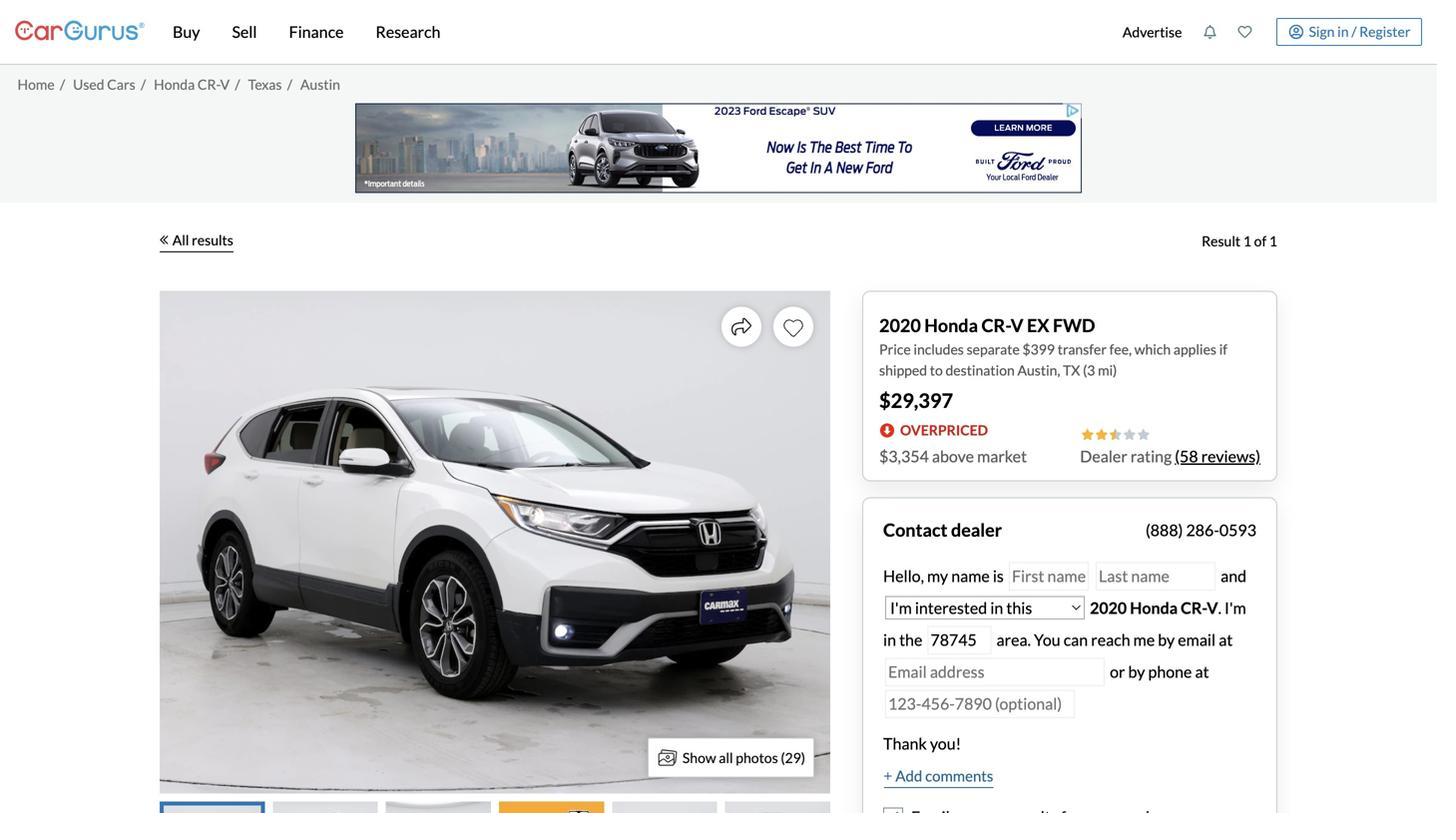 Task type: describe. For each thing, give the bounding box(es) containing it.
cr- for 2020 honda cr-v
[[1181, 599, 1207, 618]]

i'm
[[1225, 599, 1247, 618]]

rating
[[1131, 447, 1173, 466]]

menu bar containing buy
[[145, 0, 1113, 64]]

sign in / register link
[[1277, 18, 1423, 46]]

. i'm in the
[[884, 599, 1247, 650]]

comments
[[926, 767, 994, 785]]

austin,
[[1018, 362, 1061, 379]]

destination
[[946, 362, 1015, 379]]

2020 for 2020 honda cr-v ex fwd price includes separate $399 transfer fee, which applies if shipped to destination austin, tx (3 mi) $29,397
[[880, 315, 921, 337]]

dealer
[[1081, 447, 1128, 466]]

mi)
[[1098, 362, 1118, 379]]

view vehicle photo 3 image
[[386, 802, 491, 814]]

2020 honda cr-v ex fwd price includes separate $399 transfer fee, which applies if shipped to destination austin, tx (3 mi) $29,397
[[880, 315, 1228, 413]]

all results link
[[160, 219, 234, 263]]

advertise
[[1123, 23, 1183, 40]]

cargurus logo homepage link link
[[15, 3, 145, 60]]

or by phone at
[[1110, 663, 1210, 682]]

v for 2020 honda cr-v
[[1207, 599, 1219, 618]]

user icon image
[[1289, 24, 1304, 39]]

photos
[[736, 750, 778, 767]]

.
[[1219, 599, 1222, 618]]

2020 for 2020 honda cr-v
[[1090, 599, 1128, 618]]

name
[[952, 567, 990, 586]]

me
[[1134, 631, 1155, 650]]

result 1 of 1
[[1202, 233, 1278, 250]]

research
[[376, 22, 441, 41]]

show all photos (29)
[[683, 750, 806, 767]]

(888) 286-0593
[[1146, 521, 1257, 540]]

tx
[[1064, 362, 1081, 379]]

2 1 from the left
[[1270, 233, 1278, 250]]

ex
[[1027, 315, 1050, 337]]

fwd
[[1053, 315, 1096, 337]]

texas link
[[248, 76, 282, 93]]

1 1 from the left
[[1244, 233, 1252, 250]]

add comments
[[896, 767, 994, 785]]

result
[[1202, 233, 1241, 250]]

v for 2020 honda cr-v ex fwd price includes separate $399 transfer fee, which applies if shipped to destination austin, tx (3 mi) $29,397
[[1011, 315, 1024, 337]]

/ right 'texas' link
[[287, 76, 293, 93]]

plus image
[[885, 772, 892, 782]]

0 horizontal spatial honda
[[154, 76, 195, 93]]

honda for 2020 honda cr-v
[[1131, 599, 1178, 618]]

dealer
[[952, 519, 1003, 541]]

view vehicle photo 2 image
[[273, 802, 378, 814]]

cargurus logo homepage link image
[[15, 3, 145, 60]]

which
[[1135, 341, 1171, 358]]

transfer
[[1058, 341, 1107, 358]]

home link
[[17, 76, 55, 93]]

used cars link
[[73, 76, 136, 93]]

show all photos (29) link
[[648, 738, 815, 778]]

home / used cars / honda cr-v / texas / austin
[[17, 76, 340, 93]]

area. you can reach me by email at
[[994, 631, 1233, 650]]

if
[[1220, 341, 1228, 358]]

all
[[172, 232, 189, 249]]

market
[[978, 447, 1028, 466]]

1 vertical spatial by
[[1129, 663, 1146, 682]]

sign
[[1310, 23, 1335, 40]]

add
[[896, 767, 923, 785]]

area.
[[997, 631, 1031, 650]]

reviews)
[[1202, 447, 1261, 466]]

(29)
[[781, 750, 806, 767]]

Last name field
[[1096, 563, 1216, 591]]

email
[[1179, 631, 1216, 650]]

to
[[930, 362, 943, 379]]

the
[[900, 631, 923, 650]]

you
[[1035, 631, 1061, 650]]

my
[[928, 567, 949, 586]]

hello, my name is
[[884, 567, 1007, 586]]

can
[[1064, 631, 1089, 650]]

sign in / register
[[1310, 23, 1411, 40]]

Zip code field
[[928, 627, 992, 655]]

1 vertical spatial at
[[1196, 663, 1210, 682]]

share image
[[732, 317, 752, 337]]

finance
[[289, 22, 344, 41]]

all results
[[172, 232, 234, 249]]



Task type: vqa. For each thing, say whether or not it's contained in the screenshot.
the left V
yes



Task type: locate. For each thing, give the bounding box(es) containing it.
research button
[[360, 0, 457, 64]]

separate
[[967, 341, 1020, 358]]

cr- inside 2020 honda cr-v ex fwd price includes separate $399 transfer fee, which applies if shipped to destination austin, tx (3 mi) $29,397
[[982, 315, 1011, 337]]

2 horizontal spatial cr-
[[1181, 599, 1207, 618]]

view vehicle photo 5 image
[[612, 802, 718, 814]]

$3,354
[[880, 447, 929, 466]]

applies
[[1174, 341, 1217, 358]]

shipped
[[880, 362, 928, 379]]

austin
[[300, 76, 340, 93]]

1 right of
[[1270, 233, 1278, 250]]

at right email
[[1219, 631, 1233, 650]]

menu bar
[[145, 0, 1113, 64]]

1 horizontal spatial 2020
[[1090, 599, 1128, 618]]

cr- up separate
[[982, 315, 1011, 337]]

1 horizontal spatial v
[[1011, 315, 1024, 337]]

sell button
[[216, 0, 273, 64]]

by right me in the bottom of the page
[[1159, 631, 1175, 650]]

thank you!
[[884, 734, 962, 754]]

and
[[1218, 567, 1247, 586]]

saved cars image
[[1239, 25, 1253, 39]]

(888)
[[1146, 521, 1184, 540]]

(3
[[1083, 362, 1096, 379]]

cr- for 2020 honda cr-v ex fwd price includes separate $399 transfer fee, which applies if shipped to destination austin, tx (3 mi) $29,397
[[982, 315, 1011, 337]]

2020 up price
[[880, 315, 921, 337]]

dealer rating (58 reviews)
[[1081, 447, 1261, 466]]

0 vertical spatial 2020
[[880, 315, 921, 337]]

2 vertical spatial honda
[[1131, 599, 1178, 618]]

2020 honda cr-v
[[1090, 599, 1219, 618]]

by
[[1159, 631, 1175, 650], [1129, 663, 1146, 682]]

/ left used
[[60, 76, 65, 93]]

chevron double left image
[[160, 235, 168, 245]]

in inside 'menu item'
[[1338, 23, 1350, 40]]

used
[[73, 76, 104, 93]]

2020 up the reach at the right
[[1090, 599, 1128, 618]]

thank
[[884, 734, 927, 754]]

finance button
[[273, 0, 360, 64]]

0 horizontal spatial 2020
[[880, 315, 921, 337]]

in
[[1338, 23, 1350, 40], [884, 631, 897, 650]]

1 left of
[[1244, 233, 1252, 250]]

buy
[[173, 22, 200, 41]]

honda cr-v link
[[154, 76, 230, 93]]

overpriced
[[901, 422, 989, 439]]

cr- left .
[[1181, 599, 1207, 618]]

phone
[[1149, 663, 1193, 682]]

in inside . i'm in the
[[884, 631, 897, 650]]

1 horizontal spatial in
[[1338, 23, 1350, 40]]

0 horizontal spatial 1
[[1244, 233, 1252, 250]]

sign in / register menu item
[[1263, 18, 1423, 46]]

or
[[1110, 663, 1126, 682]]

honda for 2020 honda cr-v ex fwd price includes separate $399 transfer fee, which applies if shipped to destination austin, tx (3 mi) $29,397
[[925, 315, 979, 337]]

0 vertical spatial cr-
[[198, 76, 220, 93]]

cr- left "texas"
[[198, 76, 220, 93]]

1 vertical spatial 2020
[[1090, 599, 1128, 618]]

buy button
[[157, 0, 216, 64]]

0 vertical spatial in
[[1338, 23, 1350, 40]]

1 vertical spatial honda
[[925, 315, 979, 337]]

you!
[[930, 734, 962, 754]]

2 horizontal spatial honda
[[1131, 599, 1178, 618]]

1 horizontal spatial honda
[[925, 315, 979, 337]]

tab list
[[160, 802, 831, 814]]

all
[[719, 750, 733, 767]]

add comments button
[[884, 764, 995, 790]]

2 vertical spatial cr-
[[1181, 599, 1207, 618]]

v
[[220, 76, 230, 93], [1011, 315, 1024, 337], [1207, 599, 1219, 618]]

0 horizontal spatial v
[[220, 76, 230, 93]]

menu
[[1113, 4, 1423, 60]]

texas
[[248, 76, 282, 93]]

286-
[[1187, 521, 1220, 540]]

v left 'texas' link
[[220, 76, 230, 93]]

1 vertical spatial cr-
[[982, 315, 1011, 337]]

honda
[[154, 76, 195, 93], [925, 315, 979, 337], [1131, 599, 1178, 618]]

$3,354 above market
[[880, 447, 1028, 466]]

by right or
[[1129, 663, 1146, 682]]

/ inside 'menu item'
[[1352, 23, 1357, 40]]

v left i'm
[[1207, 599, 1219, 618]]

2020
[[880, 315, 921, 337], [1090, 599, 1128, 618]]

1 horizontal spatial 1
[[1270, 233, 1278, 250]]

0 vertical spatial at
[[1219, 631, 1233, 650]]

open notifications image
[[1204, 25, 1218, 39]]

$29,397
[[880, 389, 954, 413]]

advertisement region
[[355, 103, 1082, 193]]

v left ex
[[1011, 315, 1024, 337]]

home
[[17, 76, 55, 93]]

0 vertical spatial honda
[[154, 76, 195, 93]]

Phone (optional) telephone field
[[886, 690, 1075, 719]]

cr-
[[198, 76, 220, 93], [982, 315, 1011, 337], [1181, 599, 1207, 618]]

honda right cars
[[154, 76, 195, 93]]

advertise link
[[1113, 4, 1193, 60]]

register
[[1360, 23, 1411, 40]]

view vehicle photo 1 image
[[160, 802, 265, 814]]

2 vertical spatial v
[[1207, 599, 1219, 618]]

/ right cars
[[141, 76, 146, 93]]

show
[[683, 750, 717, 767]]

0 horizontal spatial in
[[884, 631, 897, 650]]

1 vertical spatial v
[[1011, 315, 1024, 337]]

1 vertical spatial in
[[884, 631, 897, 650]]

above
[[932, 447, 975, 466]]

of
[[1255, 233, 1267, 250]]

1 horizontal spatial at
[[1219, 631, 1233, 650]]

results
[[192, 232, 234, 249]]

1 horizontal spatial cr-
[[982, 315, 1011, 337]]

honda inside 2020 honda cr-v ex fwd price includes separate $399 transfer fee, which applies if shipped to destination austin, tx (3 mi) $29,397
[[925, 315, 979, 337]]

Email address email field
[[886, 659, 1105, 687]]

First name field
[[1009, 563, 1089, 591]]

2020 inside 2020 honda cr-v ex fwd price includes separate $399 transfer fee, which applies if shipped to destination austin, tx (3 mi) $29,397
[[880, 315, 921, 337]]

in left the
[[884, 631, 897, 650]]

/ left register
[[1352, 23, 1357, 40]]

honda up includes
[[925, 315, 979, 337]]

1
[[1244, 233, 1252, 250], [1270, 233, 1278, 250]]

sell
[[232, 22, 257, 41]]

reach
[[1092, 631, 1131, 650]]

honda down last name field
[[1131, 599, 1178, 618]]

0 horizontal spatial at
[[1196, 663, 1210, 682]]

at
[[1219, 631, 1233, 650], [1196, 663, 1210, 682]]

0 horizontal spatial by
[[1129, 663, 1146, 682]]

0 vertical spatial by
[[1159, 631, 1175, 650]]

in right sign
[[1338, 23, 1350, 40]]

0 horizontal spatial cr-
[[198, 76, 220, 93]]

0593
[[1220, 521, 1257, 540]]

2 horizontal spatial v
[[1207, 599, 1219, 618]]

v inside 2020 honda cr-v ex fwd price includes separate $399 transfer fee, which applies if shipped to destination austin, tx (3 mi) $29,397
[[1011, 315, 1024, 337]]

cars
[[107, 76, 136, 93]]

view vehicle photo 6 image
[[726, 802, 831, 814]]

$399
[[1023, 341, 1055, 358]]

hello,
[[884, 567, 925, 586]]

price
[[880, 341, 911, 358]]

is
[[993, 567, 1004, 586]]

fee,
[[1110, 341, 1132, 358]]

contact
[[884, 519, 948, 541]]

0 vertical spatial v
[[220, 76, 230, 93]]

vehicle full photo image
[[160, 291, 831, 794]]

at right phone
[[1196, 663, 1210, 682]]

1 horizontal spatial by
[[1159, 631, 1175, 650]]

(58
[[1176, 447, 1199, 466]]

menu containing sign in / register
[[1113, 4, 1423, 60]]

includes
[[914, 341, 964, 358]]

contact dealer
[[884, 519, 1003, 541]]

/ left 'texas' link
[[235, 76, 240, 93]]

(58 reviews) button
[[1176, 445, 1261, 469]]

view vehicle photo 4 image
[[499, 802, 604, 814]]



